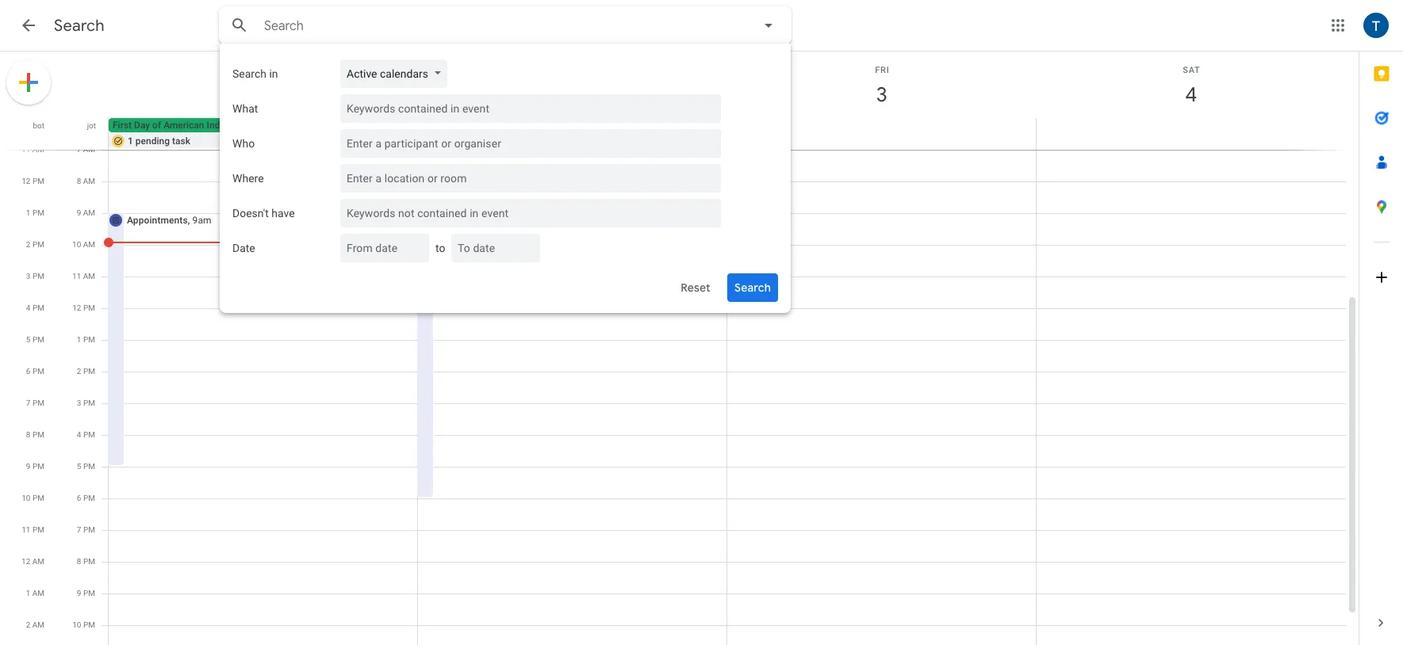 Task type: vqa. For each thing, say whether or not it's contained in the screenshot.
the right heading
no



Task type: locate. For each thing, give the bounding box(es) containing it.
10 pm
[[22, 494, 44, 503], [72, 621, 95, 630]]

2 vertical spatial 7
[[77, 526, 81, 535]]

2 vertical spatial 4
[[77, 431, 81, 440]]

tab list
[[1360, 52, 1403, 601]]

10
[[72, 240, 81, 249], [22, 494, 31, 503], [72, 621, 81, 630]]

9 up 10 am
[[77, 209, 81, 217]]

grid
[[0, 52, 1359, 646]]

none search field containing search in
[[219, 6, 792, 313]]

1 horizontal spatial 3
[[77, 399, 81, 408]]

pending
[[135, 136, 170, 147]]

search inside search box
[[232, 67, 267, 80]]

appointments , 9am
[[127, 215, 212, 226], [436, 215, 521, 226]]

1 am
[[26, 589, 44, 598]]

1 appointments , 9am from the left
[[127, 215, 212, 226]]

have
[[272, 207, 295, 220]]

heritage
[[235, 120, 272, 131]]

0 horizontal spatial search
[[54, 16, 105, 36]]

1 horizontal spatial 3 pm
[[77, 399, 95, 408]]

1 9am from the left
[[192, 215, 212, 226]]

2 , from the left
[[497, 215, 499, 226]]

0 horizontal spatial 5 pm
[[26, 336, 44, 344]]

10 down 9 am
[[72, 240, 81, 249]]

2 vertical spatial 3
[[77, 399, 81, 408]]

2 pm
[[26, 240, 44, 249], [77, 367, 95, 376]]

Keywords contained in event text field
[[347, 94, 708, 123]]

appointments
[[127, 215, 188, 226], [436, 215, 497, 226]]

Search text field
[[264, 18, 715, 34]]

1 vertical spatial 6 pm
[[77, 494, 95, 503]]

1 pm
[[26, 209, 44, 217], [77, 336, 95, 344]]

row inside grid
[[102, 118, 1359, 150]]

11 am down "bot"
[[21, 145, 44, 154]]

am down 8 am
[[83, 209, 95, 217]]

1 horizontal spatial 7 pm
[[77, 526, 95, 535]]

jot
[[87, 121, 96, 130]]

am up 1 am
[[32, 558, 44, 566]]

1 vertical spatial 10 pm
[[72, 621, 95, 630]]

1 vertical spatial 4
[[26, 304, 31, 313]]

0 horizontal spatial 6
[[26, 367, 31, 376]]

0 vertical spatial 6 pm
[[26, 367, 44, 376]]

1 vertical spatial 7
[[26, 399, 31, 408]]

0 horizontal spatial 11 am
[[21, 145, 44, 154]]

6 pm
[[26, 367, 44, 376], [77, 494, 95, 503]]

1 horizontal spatial 12 pm
[[72, 304, 95, 313]]

12 pm
[[22, 177, 44, 186], [72, 304, 95, 313]]

1 cell from the left
[[109, 118, 418, 150]]

11 up "12 am"
[[22, 526, 31, 535]]

1 horizontal spatial 11 am
[[72, 272, 95, 281]]

0 vertical spatial 3
[[875, 82, 887, 108]]

1 vertical spatial 12 pm
[[72, 304, 95, 313]]

1 horizontal spatial ,
[[497, 215, 499, 226]]

0 vertical spatial 2
[[26, 240, 31, 249]]

1 horizontal spatial appointments
[[436, 215, 497, 226]]

1 horizontal spatial 8 pm
[[77, 558, 95, 566]]

1 horizontal spatial 9am
[[502, 215, 521, 226]]

12 pm left 8 am
[[22, 177, 44, 186]]

12 down 10 am
[[72, 304, 81, 313]]

, up 'to date' text box
[[497, 215, 499, 226]]

7 pm
[[26, 399, 44, 408], [77, 526, 95, 535]]

wed
[[254, 65, 274, 75]]

11 left 7 am
[[21, 145, 30, 154]]

1 vertical spatial 3
[[26, 272, 31, 281]]

row
[[102, 118, 1359, 150]]

Keywords not contained in event text field
[[347, 199, 708, 228]]

search
[[54, 16, 105, 36], [232, 67, 267, 80]]

1 vertical spatial search
[[232, 67, 267, 80]]

11
[[21, 145, 30, 154], [72, 272, 81, 281], [22, 526, 31, 535]]

search right go back icon at the left
[[54, 16, 105, 36]]

12 down 11 pm
[[21, 558, 30, 566]]

12 left 8 am
[[22, 177, 31, 186]]

search for search
[[54, 16, 105, 36]]

11 am
[[21, 145, 44, 154], [72, 272, 95, 281]]

0 vertical spatial 3 pm
[[26, 272, 44, 281]]

1 vertical spatial 9 pm
[[77, 589, 95, 598]]

0 vertical spatial 8
[[77, 177, 81, 186]]

3 pm
[[26, 272, 44, 281], [77, 399, 95, 408]]

0 horizontal spatial 4 pm
[[26, 304, 44, 313]]

11 am down 10 am
[[72, 272, 95, 281]]

To date text field
[[458, 234, 528, 263]]

4 pm
[[26, 304, 44, 313], [77, 431, 95, 440]]

indian
[[207, 120, 233, 131]]

go back image
[[19, 16, 38, 35]]

1 vertical spatial 8 pm
[[77, 558, 95, 566]]

10 pm right "2 am"
[[72, 621, 95, 630]]

0 horizontal spatial appointments , 9am
[[127, 215, 212, 226]]

12 pm down 10 am
[[72, 304, 95, 313]]

0 horizontal spatial 6 pm
[[26, 367, 44, 376]]

9 right 1 am
[[77, 589, 81, 598]]

,
[[188, 215, 190, 226], [497, 215, 499, 226]]

None search field
[[219, 6, 792, 313]]

9am left the doesn't
[[192, 215, 212, 226]]

7 am
[[77, 145, 95, 154]]

1 vertical spatial 12
[[72, 304, 81, 313]]

0 vertical spatial 5 pm
[[26, 336, 44, 344]]

first day of american indian heritage month
[[113, 120, 302, 131]]

0 horizontal spatial 4
[[26, 304, 31, 313]]

0 vertical spatial 6
[[26, 367, 31, 376]]

0 horizontal spatial 3
[[26, 272, 31, 281]]

0 vertical spatial 11 am
[[21, 145, 44, 154]]

1 horizontal spatial 1 pm
[[77, 336, 95, 344]]

0 vertical spatial 2 pm
[[26, 240, 44, 249]]

am up 9 am
[[83, 177, 95, 186]]

1 vertical spatial 4 pm
[[77, 431, 95, 440]]

7
[[77, 145, 81, 154], [26, 399, 31, 408], [77, 526, 81, 535]]

2 horizontal spatial 4
[[1185, 82, 1196, 108]]

am
[[32, 145, 44, 154], [83, 145, 95, 154], [83, 177, 95, 186], [83, 209, 95, 217], [83, 240, 95, 249], [83, 272, 95, 281], [32, 558, 44, 566], [32, 589, 44, 598], [32, 621, 44, 630]]

9am up 'to date' text box
[[502, 215, 521, 226]]

1 vertical spatial 2 pm
[[77, 367, 95, 376]]

1 horizontal spatial 5 pm
[[77, 463, 95, 471]]

1 vertical spatial 2
[[77, 367, 81, 376]]

5 pm
[[26, 336, 44, 344], [77, 463, 95, 471]]

0 vertical spatial 12 pm
[[22, 177, 44, 186]]

0 horizontal spatial 10 pm
[[22, 494, 44, 503]]

grid containing 3
[[0, 52, 1359, 646]]

cell
[[109, 118, 418, 150], [418, 118, 727, 150], [727, 118, 1036, 150], [1036, 118, 1345, 150]]

11 down 10 am
[[72, 272, 81, 281]]

first
[[113, 120, 132, 131]]

1 vertical spatial 3 pm
[[77, 399, 95, 408]]

1 vertical spatial 1 pm
[[77, 336, 95, 344]]

0 horizontal spatial ,
[[188, 215, 190, 226]]

active
[[347, 67, 377, 80]]

1 vertical spatial 7 pm
[[77, 526, 95, 535]]

2 vertical spatial 8
[[77, 558, 81, 566]]

4
[[1185, 82, 1196, 108], [26, 304, 31, 313], [77, 431, 81, 440]]

1 horizontal spatial search
[[232, 67, 267, 80]]

0 vertical spatial 4
[[1185, 82, 1196, 108]]

1 horizontal spatial 4 pm
[[77, 431, 95, 440]]

first day of american indian heritage month button
[[109, 118, 408, 132]]

0 horizontal spatial 5
[[26, 336, 31, 344]]

1
[[128, 136, 133, 147], [26, 209, 31, 217], [77, 336, 81, 344], [26, 589, 30, 598]]

0 horizontal spatial 3 pm
[[26, 272, 44, 281]]

1 vertical spatial 11 am
[[72, 272, 95, 281]]

3 inside fri 3
[[875, 82, 887, 108]]

pm
[[32, 177, 44, 186], [32, 209, 44, 217], [32, 240, 44, 249], [32, 272, 44, 281], [32, 304, 44, 313], [83, 304, 95, 313], [32, 336, 44, 344], [83, 336, 95, 344], [32, 367, 44, 376], [83, 367, 95, 376], [32, 399, 44, 408], [83, 399, 95, 408], [32, 431, 44, 440], [83, 431, 95, 440], [32, 463, 44, 471], [83, 463, 95, 471], [32, 494, 44, 503], [83, 494, 95, 503], [32, 526, 44, 535], [83, 526, 95, 535], [83, 558, 95, 566], [83, 589, 95, 598], [83, 621, 95, 630]]

, left the doesn't
[[188, 215, 190, 226]]

0 horizontal spatial 1 pm
[[26, 209, 44, 217]]

2
[[26, 240, 31, 249], [77, 367, 81, 376], [26, 621, 30, 630]]

1 horizontal spatial 9 pm
[[77, 589, 95, 598]]

9 pm right 1 am
[[77, 589, 95, 598]]

row containing first day of american indian heritage month
[[102, 118, 1359, 150]]

0 horizontal spatial 8 pm
[[26, 431, 44, 440]]

am down 1 am
[[32, 621, 44, 630]]

am down 9 am
[[83, 240, 95, 249]]

am down jot
[[83, 145, 95, 154]]

6
[[26, 367, 31, 376], [77, 494, 81, 503]]

active calendars
[[347, 67, 428, 80]]

1 horizontal spatial 5
[[77, 463, 81, 471]]

0 vertical spatial 7 pm
[[26, 399, 44, 408]]

9 pm up 11 pm
[[26, 463, 44, 471]]

0 vertical spatial search
[[54, 16, 105, 36]]

2 vertical spatial 11
[[22, 526, 31, 535]]

3
[[875, 82, 887, 108], [26, 272, 31, 281], [77, 399, 81, 408]]

0 vertical spatial 4 pm
[[26, 304, 44, 313]]

1 vertical spatial 10
[[22, 494, 31, 503]]

0 vertical spatial 12
[[22, 177, 31, 186]]

search heading
[[54, 16, 105, 36]]

1 vertical spatial 6
[[77, 494, 81, 503]]

sat 4
[[1183, 65, 1201, 108]]

0 horizontal spatial 2 pm
[[26, 240, 44, 249]]

1 pending task button
[[109, 134, 408, 148]]

search left in
[[232, 67, 267, 80]]

11 pm
[[22, 526, 44, 535]]

10 up 11 pm
[[22, 494, 31, 503]]

9 pm
[[26, 463, 44, 471], [77, 589, 95, 598]]

0 horizontal spatial 9am
[[192, 215, 212, 226]]

appointments up 'to date' text box
[[436, 215, 497, 226]]

9am
[[192, 215, 212, 226], [502, 215, 521, 226]]

5
[[26, 336, 31, 344], [77, 463, 81, 471]]

2 horizontal spatial 3
[[875, 82, 887, 108]]

0 vertical spatial 11
[[21, 145, 30, 154]]

1 vertical spatial 5 pm
[[77, 463, 95, 471]]

0 horizontal spatial appointments
[[127, 215, 188, 226]]

am down "bot"
[[32, 145, 44, 154]]

9 up 11 pm
[[26, 463, 31, 471]]

12
[[22, 177, 31, 186], [72, 304, 81, 313], [21, 558, 30, 566]]

0 vertical spatial 10 pm
[[22, 494, 44, 503]]

8 pm
[[26, 431, 44, 440], [77, 558, 95, 566]]

1 horizontal spatial 6 pm
[[77, 494, 95, 503]]

Enter a participant or organiser text field
[[347, 129, 708, 158]]

0 horizontal spatial 12 pm
[[22, 177, 44, 186]]

day
[[134, 120, 150, 131]]

1 horizontal spatial 4
[[77, 431, 81, 440]]

american
[[164, 120, 204, 131]]

0 vertical spatial 9 pm
[[26, 463, 44, 471]]

1 horizontal spatial appointments , 9am
[[436, 215, 521, 226]]

0 vertical spatial 7
[[77, 145, 81, 154]]

10 right "2 am"
[[72, 621, 81, 630]]

10 pm up 11 pm
[[22, 494, 44, 503]]

appointments right 9 am
[[127, 215, 188, 226]]

8
[[77, 177, 81, 186], [26, 431, 31, 440], [77, 558, 81, 566]]

task
[[172, 136, 190, 147]]

9 am
[[77, 209, 95, 217]]

9
[[77, 209, 81, 217], [26, 463, 31, 471], [77, 589, 81, 598]]



Task type: describe. For each thing, give the bounding box(es) containing it.
fri 3
[[875, 65, 890, 108]]

1 vertical spatial 9
[[26, 463, 31, 471]]

1 vertical spatial 11
[[72, 272, 81, 281]]

am down 10 am
[[83, 272, 95, 281]]

calendars
[[380, 67, 428, 80]]

1 inside button
[[128, 136, 133, 147]]

cell containing first day of american indian heritage month
[[109, 118, 418, 150]]

search options image
[[753, 10, 785, 41]]

0 vertical spatial 1 pm
[[26, 209, 44, 217]]

From date text field
[[347, 234, 416, 263]]

search image
[[224, 10, 255, 41]]

0 horizontal spatial 9 pm
[[26, 463, 44, 471]]

what
[[232, 102, 258, 115]]

1 , from the left
[[188, 215, 190, 226]]

1 appointments from the left
[[127, 215, 188, 226]]

4 inside sat 4
[[1185, 82, 1196, 108]]

4 cell from the left
[[1036, 118, 1345, 150]]

2 appointments from the left
[[436, 215, 497, 226]]

am up "2 am"
[[32, 589, 44, 598]]

where
[[232, 172, 264, 185]]

10 am
[[72, 240, 95, 249]]

1 horizontal spatial 2 pm
[[77, 367, 95, 376]]

2 vertical spatial 9
[[77, 589, 81, 598]]

sat
[[1183, 65, 1201, 75]]

12 am
[[21, 558, 44, 566]]

3 cell from the left
[[727, 118, 1036, 150]]

0 vertical spatial 10
[[72, 240, 81, 249]]

2 vertical spatial 2
[[26, 621, 30, 630]]

date
[[232, 242, 255, 255]]

0 vertical spatial 8 pm
[[26, 431, 44, 440]]

to
[[436, 242, 445, 255]]

month
[[274, 120, 302, 131]]

who
[[232, 137, 255, 150]]

1 vertical spatial 8
[[26, 431, 31, 440]]

4 link
[[1173, 77, 1210, 113]]

2 vertical spatial 10
[[72, 621, 81, 630]]

2 am
[[26, 621, 44, 630]]

doesn't have
[[232, 207, 295, 220]]

1 vertical spatial 5
[[77, 463, 81, 471]]

2 vertical spatial 12
[[21, 558, 30, 566]]

of
[[152, 120, 161, 131]]

search in
[[232, 67, 278, 80]]

fri
[[875, 65, 890, 75]]

1 pending task
[[128, 136, 190, 147]]

doesn't
[[232, 207, 269, 220]]

1 horizontal spatial 10 pm
[[72, 621, 95, 630]]

0 vertical spatial 9
[[77, 209, 81, 217]]

bot
[[33, 121, 44, 130]]

0 horizontal spatial 7 pm
[[26, 399, 44, 408]]

0 vertical spatial 5
[[26, 336, 31, 344]]

2 appointments , 9am from the left
[[436, 215, 521, 226]]

8 am
[[77, 177, 95, 186]]

2 9am from the left
[[502, 215, 521, 226]]

3 link
[[864, 77, 900, 113]]

Enter a location or room text field
[[347, 164, 708, 193]]

1 horizontal spatial 6
[[77, 494, 81, 503]]

in
[[269, 67, 278, 80]]

search for search in
[[232, 67, 267, 80]]

2 cell from the left
[[418, 118, 727, 150]]



